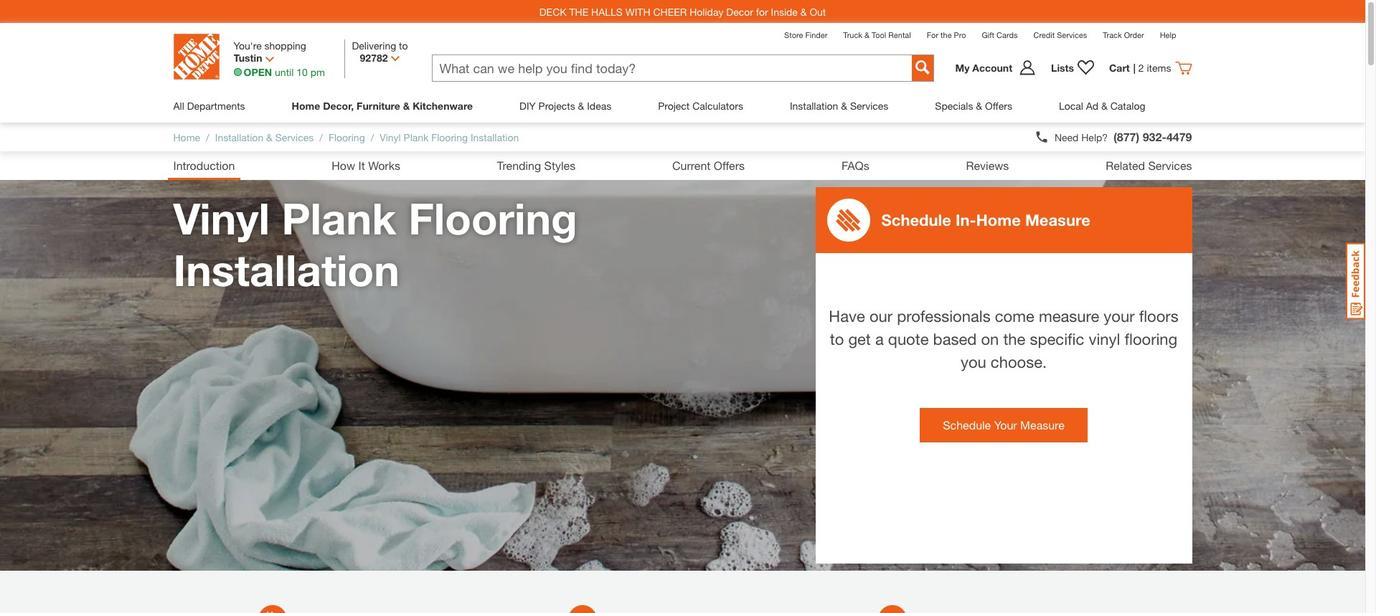 Task type: describe. For each thing, give the bounding box(es) containing it.
related
[[1106, 159, 1145, 172]]

measure
[[1039, 307, 1099, 326]]

specials & offers link
[[932, 89, 1009, 123]]

your
[[1104, 307, 1135, 326]]

a
[[875, 330, 884, 349]]

measure inside button
[[1020, 418, 1065, 432]]

2 vertical spatial home
[[976, 211, 1021, 230]]

1 vertical spatial offers
[[714, 159, 745, 172]]

vinyl plank flooring installation
[[173, 193, 577, 296]]

schedule your measure button
[[920, 408, 1088, 443]]

help?
[[1082, 131, 1108, 143]]

truck
[[843, 30, 863, 39]]

vinyl
[[1089, 330, 1120, 349]]

local
[[1057, 100, 1082, 112]]

diy
[[511, 100, 527, 112]]

home link
[[173, 131, 200, 143]]

home for home / installation & services / flooring / vinyl plank flooring installation
[[173, 131, 200, 143]]

works
[[368, 159, 400, 172]]

for the pro
[[927, 30, 966, 39]]

shopping
[[264, 39, 306, 52]]

gift cards
[[982, 30, 1018, 39]]

related services
[[1106, 159, 1192, 172]]

finder
[[805, 30, 828, 39]]

my
[[955, 62, 970, 74]]

it
[[358, 159, 365, 172]]

truck & tool rental link
[[843, 30, 911, 39]]

current
[[672, 159, 711, 172]]

specials & offers
[[932, 100, 1009, 112]]

track order
[[1103, 30, 1144, 39]]

until
[[275, 66, 294, 78]]

services left "flooring" link
[[275, 131, 314, 143]]

trending
[[497, 159, 541, 172]]

holiday
[[690, 5, 724, 18]]

truck & tool rental
[[843, 30, 911, 39]]

styles
[[544, 159, 576, 172]]

your
[[994, 418, 1017, 432]]

deck
[[539, 5, 567, 18]]

kitchenware
[[407, 100, 462, 112]]

installation & services
[[785, 100, 883, 112]]

my account
[[955, 62, 1013, 74]]

the
[[569, 5, 589, 18]]

(877)
[[1114, 130, 1140, 144]]

cart
[[1109, 62, 1130, 74]]

92782
[[360, 52, 388, 64]]

local ad & catalog
[[1057, 100, 1144, 112]]

project calculators
[[651, 100, 736, 112]]

0 vertical spatial measure
[[1025, 211, 1091, 230]]

cards
[[997, 30, 1018, 39]]

calculators
[[686, 100, 736, 112]]

decor
[[726, 5, 753, 18]]

order
[[1124, 30, 1144, 39]]

3 / from the left
[[371, 131, 374, 143]]

schedule for schedule your measure
[[943, 418, 991, 432]]

1 / from the left
[[206, 131, 209, 143]]

vinyl inside vinyl plank flooring installation
[[173, 193, 270, 244]]

store finder link
[[784, 30, 828, 39]]

services up 'faqs'
[[845, 100, 883, 112]]

home decor, furniture & kitchenware link
[[294, 89, 462, 123]]

4479
[[1167, 130, 1192, 144]]

how it works
[[332, 159, 400, 172]]

& left "tool"
[[865, 30, 870, 39]]

specials
[[932, 100, 970, 112]]

need help? (877) 932-4479
[[1055, 130, 1192, 144]]

open until 10 pm
[[244, 66, 325, 78]]

& left out
[[801, 5, 807, 18]]

you're
[[234, 39, 262, 52]]

all departments
[[173, 100, 245, 112]]

current offers
[[672, 159, 745, 172]]

faqs
[[842, 159, 869, 172]]

0 horizontal spatial installation & services link
[[215, 131, 314, 143]]

the inside have our professionals come measure your floors to get a quote based on the specific vinyl flooring you choose.
[[1003, 330, 1026, 349]]

for
[[927, 30, 939, 39]]

track
[[1103, 30, 1122, 39]]

diy projects & ideas link
[[511, 89, 603, 123]]

& left "ideas"
[[569, 100, 576, 112]]

store
[[784, 30, 803, 39]]

how
[[332, 159, 355, 172]]

932-
[[1143, 130, 1167, 144]]

floors
[[1139, 307, 1179, 326]]

for the pro link
[[927, 30, 966, 39]]

installation inside vinyl plank flooring installation
[[173, 245, 400, 296]]

halls
[[591, 5, 623, 18]]

ad
[[1084, 100, 1097, 112]]

all departments link
[[173, 89, 245, 123]]

professionals
[[897, 307, 991, 326]]

trending styles
[[497, 159, 576, 172]]

the home depot image
[[173, 34, 219, 80]]

flooring link
[[329, 131, 365, 143]]

flooring up how
[[329, 131, 365, 143]]



Task type: locate. For each thing, give the bounding box(es) containing it.
home for home decor, furniture & kitchenware
[[294, 100, 320, 112]]

home left decor,
[[294, 100, 320, 112]]

schedule inside button
[[943, 418, 991, 432]]

for
[[756, 5, 768, 18]]

vinyl down the introduction
[[173, 193, 270, 244]]

feedback link image
[[1346, 243, 1366, 320]]

submit search image
[[915, 60, 930, 75]]

/ right home link
[[206, 131, 209, 143]]

the
[[941, 30, 952, 39], [1003, 330, 1026, 349]]

the home depot logo link
[[173, 34, 219, 82]]

quote
[[888, 330, 929, 349]]

schedule for schedule in-home measure
[[882, 211, 951, 230]]

& up 'faqs'
[[836, 100, 842, 112]]

deck the halls with cheer holiday decor for inside & out link
[[539, 5, 826, 18]]

1 vertical spatial home
[[173, 131, 200, 143]]

2 horizontal spatial home
[[976, 211, 1021, 230]]

schedule left your
[[943, 418, 991, 432]]

the right for
[[941, 30, 952, 39]]

tool
[[872, 30, 886, 39]]

0 vertical spatial home
[[294, 100, 320, 112]]

credit services
[[1034, 30, 1087, 39]]

0 horizontal spatial offers
[[714, 159, 745, 172]]

help
[[1160, 30, 1176, 39]]

ideas
[[578, 100, 603, 112]]

flooring inside vinyl plank flooring installation
[[408, 193, 577, 244]]

0 horizontal spatial to
[[399, 39, 408, 52]]

to left get
[[830, 330, 844, 349]]

store finder
[[784, 30, 828, 39]]

plank inside vinyl plank flooring installation
[[282, 193, 396, 244]]

services down '4479'
[[1148, 159, 1192, 172]]

flooring down the 'trending'
[[408, 193, 577, 244]]

& right ad
[[1100, 100, 1106, 112]]

2 / from the left
[[319, 131, 323, 143]]

offers down account
[[982, 100, 1009, 112]]

home down the reviews
[[976, 211, 1021, 230]]

/ left "flooring" link
[[319, 131, 323, 143]]

pro
[[954, 30, 966, 39]]

1 horizontal spatial offers
[[982, 100, 1009, 112]]

& right specials
[[973, 100, 979, 112]]

help link
[[1160, 30, 1176, 39]]

choose.
[[991, 353, 1047, 372]]

pm
[[310, 66, 325, 78]]

in-
[[956, 211, 976, 230]]

installation & services link
[[785, 89, 883, 123], [215, 131, 314, 143]]

installation & services link down departments
[[215, 131, 314, 143]]

& right furniture
[[398, 100, 404, 112]]

to inside have our professionals come measure your floors to get a quote based on the specific vinyl flooring you choose.
[[830, 330, 844, 349]]

schedule
[[882, 211, 951, 230], [943, 418, 991, 432]]

my account link
[[955, 59, 1044, 76]]

& down open
[[266, 131, 273, 143]]

1 horizontal spatial installation & services link
[[785, 89, 883, 123]]

track order link
[[1103, 30, 1144, 39]]

0 vertical spatial installation & services link
[[785, 89, 883, 123]]

reviews
[[966, 159, 1009, 172]]

None text field
[[432, 55, 912, 81]]

measure
[[1025, 211, 1091, 230], [1020, 418, 1065, 432]]

plank down kitchenware
[[404, 131, 429, 143]]

1 vertical spatial the
[[1003, 330, 1026, 349]]

None text field
[[432, 55, 912, 81]]

offers
[[982, 100, 1009, 112], [714, 159, 745, 172]]

1 vertical spatial installation & services link
[[215, 131, 314, 143]]

0 vertical spatial schedule
[[882, 211, 951, 230]]

1 horizontal spatial the
[[1003, 330, 1026, 349]]

plank down how
[[282, 193, 396, 244]]

0 horizontal spatial home
[[173, 131, 200, 143]]

0 horizontal spatial the
[[941, 30, 952, 39]]

with
[[626, 5, 650, 18]]

the down 'come'
[[1003, 330, 1026, 349]]

projects
[[530, 100, 566, 112]]

diy projects & ideas
[[511, 100, 603, 112]]

/ right "flooring" link
[[371, 131, 374, 143]]

0 vertical spatial vinyl
[[380, 131, 401, 143]]

1 horizontal spatial to
[[830, 330, 844, 349]]

lists
[[1051, 62, 1074, 74]]

schedule your measure
[[943, 418, 1065, 432]]

home
[[294, 100, 320, 112], [173, 131, 200, 143], [976, 211, 1021, 230]]

flooring down kitchenware
[[431, 131, 468, 143]]

vinyl
[[380, 131, 401, 143], [173, 193, 270, 244]]

local ad & catalog link
[[1057, 89, 1144, 123]]

1 vertical spatial to
[[830, 330, 844, 349]]

0 horizontal spatial plank
[[282, 193, 396, 244]]

1 horizontal spatial vinyl
[[380, 131, 401, 143]]

catalog
[[1109, 100, 1144, 112]]

you
[[961, 353, 986, 372]]

home / installation & services / flooring / vinyl plank flooring installation
[[173, 131, 519, 143]]

come
[[995, 307, 1035, 326]]

need
[[1055, 131, 1079, 143]]

all
[[173, 100, 184, 112]]

1 vertical spatial schedule
[[943, 418, 991, 432]]

0 vertical spatial the
[[941, 30, 952, 39]]

introduction
[[173, 159, 235, 172]]

gift
[[982, 30, 995, 39]]

installation & services link up 'faqs'
[[785, 89, 883, 123]]

0 horizontal spatial vinyl
[[173, 193, 270, 244]]

rental
[[889, 30, 911, 39]]

0 horizontal spatial /
[[206, 131, 209, 143]]

2 items
[[1139, 62, 1171, 74]]

offers right the current
[[714, 159, 745, 172]]

0 vertical spatial plank
[[404, 131, 429, 143]]

10
[[296, 66, 308, 78]]

1 vertical spatial measure
[[1020, 418, 1065, 432]]

1 horizontal spatial /
[[319, 131, 323, 143]]

have our professionals come measure your floors to get a quote based on the specific vinyl flooring you choose.
[[829, 307, 1179, 372]]

open
[[244, 66, 272, 78]]

schedule left in-
[[882, 211, 951, 230]]

on
[[981, 330, 999, 349]]

delivering to
[[352, 39, 408, 52]]

project
[[651, 100, 683, 112]]

credit services link
[[1034, 30, 1087, 39]]

0 vertical spatial to
[[399, 39, 408, 52]]

cheer
[[653, 5, 687, 18]]

inside
[[771, 5, 798, 18]]

services
[[1057, 30, 1087, 39], [845, 100, 883, 112], [275, 131, 314, 143], [1148, 159, 1192, 172]]

1 vertical spatial vinyl
[[173, 193, 270, 244]]

our
[[870, 307, 893, 326]]

vinyl up works
[[380, 131, 401, 143]]

services right credit
[[1057, 30, 1087, 39]]

based
[[933, 330, 977, 349]]

1 horizontal spatial home
[[294, 100, 320, 112]]

plank
[[404, 131, 429, 143], [282, 193, 396, 244]]

0 vertical spatial offers
[[982, 100, 1009, 112]]

furniture
[[355, 100, 395, 112]]

1 horizontal spatial plank
[[404, 131, 429, 143]]

out
[[810, 5, 826, 18]]

account
[[973, 62, 1013, 74]]

1 vertical spatial plank
[[282, 193, 396, 244]]

2 horizontal spatial /
[[371, 131, 374, 143]]

to right delivering
[[399, 39, 408, 52]]

schedule in-home measure
[[882, 211, 1091, 230]]

get
[[848, 330, 871, 349]]

departments
[[187, 100, 245, 112]]

you're shopping
[[234, 39, 306, 52]]

delivering
[[352, 39, 396, 52]]

home down all
[[173, 131, 200, 143]]

credit
[[1034, 30, 1055, 39]]



Task type: vqa. For each thing, say whether or not it's contained in the screenshot.
DELIVERY
no



